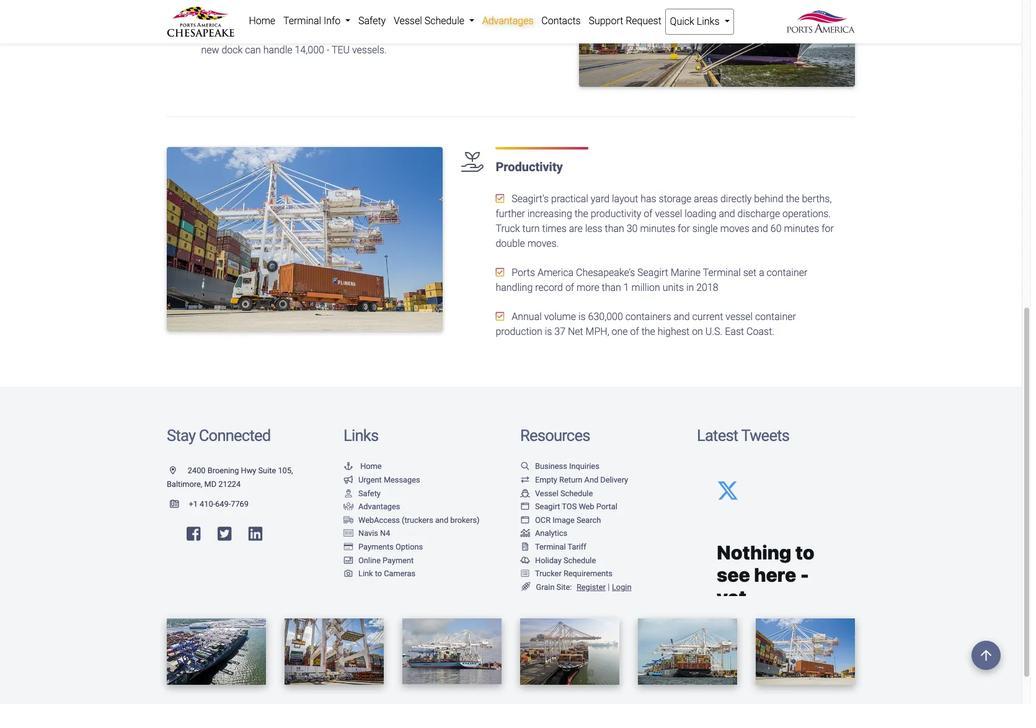 Task type: vqa. For each thing, say whether or not it's contained in the screenshot.
the middle The Of
no



Task type: locate. For each thing, give the bounding box(es) containing it.
2 browser image from the top
[[520, 517, 530, 525]]

1 vertical spatial links
[[344, 426, 379, 445]]

exchange image
[[520, 476, 530, 484]]

is left 37
[[545, 325, 552, 337]]

ocr
[[535, 515, 551, 525]]

0 vertical spatial home
[[249, 15, 275, 27]]

holiday schedule link
[[520, 556, 596, 565]]

of
[[339, 29, 348, 41], [644, 208, 653, 219], [566, 281, 574, 293], [631, 325, 639, 337]]

and inside in january 2013 the new berth 4 with a 50 foot draft, 1,200-linear-foot became fully operational ahead of schedule and under budget. this impressive new dock can handle 14,000 - teu vessels.
[[392, 29, 408, 41]]

current
[[693, 311, 724, 322]]

0 vertical spatial safety
[[359, 15, 386, 27]]

terminal up 2018 at the top of the page
[[703, 267, 741, 278]]

1 horizontal spatial minutes
[[784, 222, 820, 234]]

1 vertical spatial browser image
[[520, 517, 530, 525]]

1 for from the left
[[678, 222, 690, 234]]

0 vertical spatial seagirt
[[638, 267, 669, 278]]

2 vertical spatial schedule
[[564, 556, 596, 565]]

bells image
[[520, 557, 530, 565]]

in
[[687, 281, 694, 293]]

safety
[[359, 15, 386, 27], [359, 489, 381, 498]]

a left the 50
[[381, 15, 386, 26]]

schedule down tariff
[[564, 556, 596, 565]]

2 safety from the top
[[359, 489, 381, 498]]

1 vertical spatial schedule
[[561, 489, 593, 498]]

1 horizontal spatial vessel schedule link
[[520, 489, 593, 498]]

volume
[[544, 311, 576, 322]]

browser image up analytics 'icon'
[[520, 517, 530, 525]]

than
[[605, 222, 625, 234], [602, 281, 621, 293]]

1 vertical spatial vessel
[[726, 311, 753, 322]]

0 vertical spatial browser image
[[520, 503, 530, 511]]

ocr image search link
[[520, 515, 601, 525]]

behind
[[754, 193, 784, 204]]

vessel down empty at the bottom of page
[[535, 489, 559, 498]]

foot up impressive
[[500, 15, 518, 26]]

tariff
[[568, 542, 587, 551]]

vessel up under
[[394, 15, 422, 27]]

n4
[[380, 529, 390, 538]]

links up anchor image
[[344, 426, 379, 445]]

schedule up budget.
[[425, 15, 465, 27]]

0 vertical spatial home link
[[245, 9, 279, 33]]

1 vertical spatial vessel schedule
[[535, 489, 593, 498]]

quick links
[[670, 16, 722, 27]]

0 vertical spatial container
[[767, 267, 808, 278]]

2 horizontal spatial terminal
[[703, 267, 741, 278]]

vessel schedule inside vessel schedule link
[[394, 15, 467, 27]]

1 vertical spatial terminal
[[703, 267, 741, 278]]

0 vertical spatial vessel schedule link
[[390, 9, 478, 33]]

browser image inside ocr image search "link"
[[520, 517, 530, 525]]

quick
[[670, 16, 695, 27]]

terminal down analytics
[[535, 542, 566, 551]]

50
[[389, 15, 400, 26]]

1 vertical spatial check square image
[[496, 267, 505, 277]]

business inquiries link
[[520, 462, 600, 471]]

login
[[612, 582, 632, 592]]

safety link for urgent messages link
[[344, 489, 381, 498]]

of right 'one'
[[631, 325, 639, 337]]

container inside ports america chesapeake's seagirt marine terminal set a container handling record of more than 1 million units in 2018
[[767, 267, 808, 278]]

1 horizontal spatial new
[[306, 15, 324, 26]]

webaccess (truckers and brokers) link
[[344, 515, 480, 525]]

and down the 50
[[392, 29, 408, 41]]

seagirt up the "million"
[[638, 267, 669, 278]]

schedule up seagirt tos web portal
[[561, 489, 593, 498]]

and up moves at top
[[719, 208, 735, 219]]

is up net
[[579, 311, 586, 322]]

fully
[[239, 29, 257, 41]]

0 horizontal spatial minutes
[[640, 222, 676, 234]]

for down operations.
[[822, 222, 834, 234]]

1 horizontal spatial vessel
[[535, 489, 559, 498]]

check square image for annual volume is 630,000 containers and current vessel container production is 37 net mph, one of the highest on u.s. east coast.
[[496, 311, 505, 321]]

urgent messages
[[359, 475, 420, 484]]

terminal
[[283, 15, 321, 27], [703, 267, 741, 278], [535, 542, 566, 551]]

of inside annual volume is 630,000 containers and current vessel container production is 37 net mph, one of the highest on u.s. east coast.
[[631, 325, 639, 337]]

for left single
[[678, 222, 690, 234]]

home
[[249, 15, 275, 27], [360, 462, 382, 471]]

1 vertical spatial advantages
[[359, 502, 400, 511]]

0 horizontal spatial home
[[249, 15, 275, 27]]

1 vertical spatial container
[[756, 311, 796, 322]]

1 check square image from the top
[[496, 193, 505, 203]]

broening
[[208, 466, 239, 475]]

105,
[[278, 466, 293, 475]]

teu
[[332, 44, 350, 56]]

advantages link
[[478, 9, 538, 33], [344, 502, 400, 511]]

budget.
[[438, 29, 470, 41]]

less
[[585, 222, 603, 234]]

payments options
[[359, 542, 423, 551]]

terminal tariff
[[535, 542, 587, 551]]

container up coast.
[[756, 311, 796, 322]]

check square image up further at top
[[496, 193, 505, 203]]

0 vertical spatial than
[[605, 222, 625, 234]]

empty return and delivery
[[535, 475, 628, 484]]

vessel up east
[[726, 311, 753, 322]]

than down productivity
[[605, 222, 625, 234]]

containers
[[626, 311, 671, 322]]

brokers)
[[451, 515, 480, 525]]

1 horizontal spatial home link
[[344, 462, 382, 471]]

0 vertical spatial vessel schedule
[[394, 15, 467, 27]]

moves.
[[528, 237, 559, 249]]

linkedin image
[[249, 526, 263, 542]]

seagirt inside ports america chesapeake's seagirt marine terminal set a container handling record of more than 1 million units in 2018
[[638, 267, 669, 278]]

0 vertical spatial is
[[579, 311, 586, 322]]

vessel down storage
[[655, 208, 683, 219]]

bullhorn image
[[344, 476, 354, 484]]

0 horizontal spatial foot
[[402, 15, 420, 26]]

1 vertical spatial safety link
[[344, 489, 381, 498]]

seagirt's practical yard layout has storage areas directly behind the berths, further increasing the productivity of vessel loading and discharge                                 operations. truck turn times are less than 30 minutes for single moves and 60 minutes for double moves.
[[496, 193, 834, 249]]

0 vertical spatial vessel
[[394, 15, 422, 27]]

latest tweets
[[697, 426, 790, 445]]

0 vertical spatial schedule
[[425, 15, 465, 27]]

seagirt up ocr
[[535, 502, 560, 511]]

highest
[[658, 325, 690, 337]]

ports america chesapeake's seagirt marine terminal set a container handling record of more than 1 million units in 2018
[[496, 267, 808, 293]]

units
[[663, 281, 684, 293]]

annual volume is 630,000 containers and current vessel container production is 37 net mph, one of the highest on u.s. east coast.
[[496, 311, 796, 337]]

safety up schedule
[[359, 15, 386, 27]]

support
[[589, 15, 624, 27]]

home link up can
[[245, 9, 279, 33]]

phone office image
[[170, 500, 189, 508]]

the down containers
[[642, 325, 656, 337]]

vessel
[[655, 208, 683, 219], [726, 311, 753, 322]]

0 horizontal spatial vessel
[[394, 15, 422, 27]]

410-
[[200, 499, 215, 508]]

vessel inside seagirt's practical yard layout has storage areas directly behind the berths, further increasing the productivity of vessel loading and discharge                                 operations. truck turn times are less than 30 minutes for single moves and 60 minutes for double moves.
[[655, 208, 683, 219]]

terminal inside 'link'
[[283, 15, 321, 27]]

1 horizontal spatial for
[[822, 222, 834, 234]]

the inside annual volume is 630,000 containers and current vessel container production is 37 net mph, one of the highest on u.s. east coast.
[[642, 325, 656, 337]]

safety down urgent
[[359, 489, 381, 498]]

schedule for holiday schedule link
[[564, 556, 596, 565]]

0 horizontal spatial vessel
[[655, 208, 683, 219]]

0 horizontal spatial a
[[381, 15, 386, 26]]

check square image for seagirt's practical yard layout has storage areas directly behind the berths, further increasing the productivity of vessel loading and discharge                                 operations. truck turn times are less than 30 minutes for single moves and 60 minutes for double moves.
[[496, 193, 505, 203]]

1 horizontal spatial advantages link
[[478, 9, 538, 33]]

check square image
[[496, 193, 505, 203], [496, 267, 505, 277], [496, 311, 505, 321]]

in january 2013 the new berth 4 with a 50 foot draft, 1,200-linear-foot became fully operational ahead of schedule and under budget. this impressive new dock can handle 14,000 - teu vessels.
[[201, 15, 541, 56]]

0 horizontal spatial vessel schedule
[[394, 15, 467, 27]]

0 vertical spatial safety link
[[355, 9, 390, 33]]

holiday schedule
[[535, 556, 596, 565]]

0 horizontal spatial links
[[344, 426, 379, 445]]

safety link for terminal info 'link'
[[355, 9, 390, 33]]

container
[[767, 267, 808, 278], [756, 311, 796, 322]]

container for ports america chesapeake's seagirt marine terminal set a container handling record of more than 1 million units in 2018
[[767, 267, 808, 278]]

links right quick
[[697, 16, 720, 27]]

vessel schedule
[[394, 15, 467, 27], [535, 489, 593, 498]]

browser image inside seagirt tos web portal link
[[520, 503, 530, 511]]

new down "became"
[[201, 44, 219, 56]]

vessel schedule up seagirt tos web portal link
[[535, 489, 593, 498]]

seagirt
[[638, 267, 669, 278], [535, 502, 560, 511]]

1 vertical spatial safety
[[359, 489, 381, 498]]

browser image down the ship image
[[520, 503, 530, 511]]

the up are
[[575, 208, 589, 219]]

latest
[[697, 426, 738, 445]]

home link for terminal info 'link'
[[245, 9, 279, 33]]

file invoice image
[[520, 543, 530, 551]]

online payment
[[359, 556, 414, 565]]

productivity image
[[167, 147, 443, 331]]

1 horizontal spatial links
[[697, 16, 720, 27]]

storage
[[659, 193, 692, 204]]

terminal up operational on the top left of page
[[283, 15, 321, 27]]

1 horizontal spatial terminal
[[535, 542, 566, 551]]

0 horizontal spatial home link
[[245, 9, 279, 33]]

terminal for terminal info
[[283, 15, 321, 27]]

advantages link right 1,200-
[[478, 9, 538, 33]]

1 vertical spatial advantages link
[[344, 502, 400, 511]]

new up ahead
[[306, 15, 324, 26]]

1 horizontal spatial a
[[759, 267, 765, 278]]

1 horizontal spatial home
[[360, 462, 382, 471]]

of left more at the right
[[566, 281, 574, 293]]

link to cameras
[[359, 569, 416, 578]]

advantages link up the webaccess
[[344, 502, 400, 511]]

1 vertical spatial a
[[759, 267, 765, 278]]

than left the 1
[[602, 281, 621, 293]]

the up operations.
[[786, 193, 800, 204]]

0 horizontal spatial new
[[201, 44, 219, 56]]

camera image
[[344, 570, 354, 578]]

handle
[[263, 44, 293, 56]]

vessel schedule up under
[[394, 15, 467, 27]]

the
[[290, 15, 304, 26], [786, 193, 800, 204], [575, 208, 589, 219], [642, 325, 656, 337]]

0 vertical spatial a
[[381, 15, 386, 26]]

1 vertical spatial is
[[545, 325, 552, 337]]

u.s.
[[706, 325, 723, 337]]

check square image up production
[[496, 311, 505, 321]]

advantages up impressive
[[482, 15, 534, 27]]

trucker requirements link
[[520, 569, 613, 578]]

linear-
[[474, 15, 500, 26]]

search image
[[520, 463, 530, 471]]

2 vertical spatial check square image
[[496, 311, 505, 321]]

2013
[[265, 15, 287, 26]]

home up urgent
[[360, 462, 382, 471]]

container inside annual volume is 630,000 containers and current vessel container production is 37 net mph, one of the highest on u.s. east coast.
[[756, 311, 796, 322]]

container storage image
[[344, 530, 354, 538]]

home up fully at the top
[[249, 15, 275, 27]]

vessel inside annual volume is 630,000 containers and current vessel container production is 37 net mph, one of the highest on u.s. east coast.
[[726, 311, 753, 322]]

of inside seagirt's practical yard layout has storage areas directly behind the berths, further increasing the productivity of vessel loading and discharge                                 operations. truck turn times are less than 30 minutes for single moves and 60 minutes for double moves.
[[644, 208, 653, 219]]

million
[[632, 281, 660, 293]]

browser image
[[520, 503, 530, 511], [520, 517, 530, 525]]

1 minutes from the left
[[640, 222, 676, 234]]

of down has
[[644, 208, 653, 219]]

a right set
[[759, 267, 765, 278]]

0 vertical spatial vessel
[[655, 208, 683, 219]]

net
[[568, 325, 584, 337]]

1 horizontal spatial vessel
[[726, 311, 753, 322]]

2 vertical spatial terminal
[[535, 542, 566, 551]]

than inside ports america chesapeake's seagirt marine terminal set a container handling record of more than 1 million units in 2018
[[602, 281, 621, 293]]

1 horizontal spatial seagirt
[[638, 267, 669, 278]]

0 horizontal spatial terminal
[[283, 15, 321, 27]]

1 browser image from the top
[[520, 503, 530, 511]]

vessel schedule link
[[390, 9, 478, 33], [520, 489, 593, 498]]

foot right the 50
[[402, 15, 420, 26]]

of inside in january 2013 the new berth 4 with a 50 foot draft, 1,200-linear-foot became fully operational ahead of schedule and under budget. this impressive new dock can handle 14,000 - teu vessels.
[[339, 29, 348, 41]]

0 horizontal spatial for
[[678, 222, 690, 234]]

webaccess
[[359, 515, 400, 525]]

credit card front image
[[344, 557, 354, 565]]

ahead
[[310, 29, 337, 41]]

innovations image
[[579, 0, 855, 87]]

1 horizontal spatial advantages
[[482, 15, 534, 27]]

minutes right 30
[[640, 222, 676, 234]]

630,000
[[588, 311, 623, 322]]

0 vertical spatial check square image
[[496, 193, 505, 203]]

1 vertical spatial than
[[602, 281, 621, 293]]

and
[[585, 475, 599, 484]]

0 horizontal spatial seagirt
[[535, 502, 560, 511]]

the up operational on the top left of page
[[290, 15, 304, 26]]

analytics image
[[520, 530, 530, 538]]

areas
[[694, 193, 718, 204]]

safety link
[[355, 9, 390, 33], [344, 489, 381, 498]]

site:
[[557, 582, 572, 592]]

md
[[204, 479, 217, 489]]

and left brokers)
[[435, 515, 449, 525]]

1 horizontal spatial vessel schedule
[[535, 489, 593, 498]]

grain
[[536, 582, 555, 592]]

2 check square image from the top
[[496, 267, 505, 277]]

container right set
[[767, 267, 808, 278]]

schedule
[[425, 15, 465, 27], [561, 489, 593, 498], [564, 556, 596, 565]]

+1 410-649-7769
[[189, 499, 249, 508]]

3 check square image from the top
[[496, 311, 505, 321]]

check square image up the handling in the top of the page
[[496, 267, 505, 277]]

1 horizontal spatial foot
[[500, 15, 518, 26]]

vessels.
[[352, 44, 387, 56]]

home link up urgent
[[344, 462, 382, 471]]

0 vertical spatial terminal
[[283, 15, 321, 27]]

advantages up the webaccess
[[359, 502, 400, 511]]

1 vertical spatial home link
[[344, 462, 382, 471]]

portal
[[597, 502, 618, 511]]

marine
[[671, 267, 701, 278]]

yard
[[591, 193, 610, 204]]

ship image
[[520, 490, 530, 498]]

of up teu
[[339, 29, 348, 41]]

and up highest
[[674, 311, 690, 322]]

0 horizontal spatial advantages link
[[344, 502, 400, 511]]

minutes down operations.
[[784, 222, 820, 234]]



Task type: describe. For each thing, give the bounding box(es) containing it.
-
[[327, 44, 330, 56]]

1 horizontal spatial is
[[579, 311, 586, 322]]

terminal inside ports america chesapeake's seagirt marine terminal set a container handling record of more than 1 million units in 2018
[[703, 267, 741, 278]]

suite
[[258, 466, 276, 475]]

hand receiving image
[[344, 503, 354, 511]]

terminal info
[[283, 15, 343, 27]]

cameras
[[384, 569, 416, 578]]

stay connected
[[167, 426, 271, 445]]

ports
[[512, 267, 535, 278]]

seagirt's
[[512, 193, 549, 204]]

payments options link
[[344, 542, 423, 551]]

trucker
[[535, 569, 562, 578]]

connected
[[199, 426, 271, 445]]

turn
[[523, 222, 540, 234]]

check square image for ports america chesapeake's seagirt marine terminal set a container handling record of more than 1 million units in 2018
[[496, 267, 505, 277]]

home link for urgent messages link
[[344, 462, 382, 471]]

payments
[[359, 542, 394, 551]]

wheat image
[[520, 582, 532, 591]]

truck container image
[[344, 517, 354, 525]]

and down discharge
[[752, 222, 768, 234]]

seagirt tos web portal
[[535, 502, 618, 511]]

under
[[410, 29, 435, 41]]

0 vertical spatial links
[[697, 16, 720, 27]]

the inside in january 2013 the new berth 4 with a 50 foot draft, 1,200-linear-foot became fully operational ahead of schedule and under budget. this impressive new dock can handle 14,000 - teu vessels.
[[290, 15, 304, 26]]

more
[[577, 281, 600, 293]]

on
[[692, 325, 703, 337]]

dock
[[222, 44, 243, 56]]

0 vertical spatial advantages
[[482, 15, 534, 27]]

1 safety from the top
[[359, 15, 386, 27]]

schedule
[[350, 29, 389, 41]]

and inside annual volume is 630,000 containers and current vessel container production is 37 net mph, one of the highest on u.s. east coast.
[[674, 311, 690, 322]]

seagirt tos web portal link
[[520, 502, 618, 511]]

go to top image
[[972, 641, 1001, 670]]

60
[[771, 222, 782, 234]]

2 foot from the left
[[500, 15, 518, 26]]

1 vertical spatial home
[[360, 462, 382, 471]]

empty return and delivery link
[[520, 475, 628, 484]]

1 foot from the left
[[402, 15, 420, 26]]

analytics link
[[520, 529, 568, 538]]

0 horizontal spatial advantages
[[359, 502, 400, 511]]

productivity
[[496, 159, 563, 174]]

terminal info link
[[279, 9, 355, 33]]

(truckers
[[402, 515, 433, 525]]

terminal for terminal tariff
[[535, 542, 566, 551]]

operations.
[[783, 208, 831, 219]]

request
[[626, 15, 662, 27]]

tweets
[[742, 426, 790, 445]]

1 vertical spatial vessel schedule link
[[520, 489, 593, 498]]

|
[[608, 582, 610, 592]]

navis
[[359, 529, 378, 538]]

a inside ports america chesapeake's seagirt marine terminal set a container handling record of more than 1 million units in 2018
[[759, 267, 765, 278]]

schedule for the bottom vessel schedule link
[[561, 489, 593, 498]]

1 vertical spatial vessel
[[535, 489, 559, 498]]

1 vertical spatial seagirt
[[535, 502, 560, 511]]

30
[[627, 222, 638, 234]]

search
[[577, 515, 601, 525]]

this
[[473, 29, 491, 41]]

7769
[[231, 499, 249, 508]]

0 vertical spatial new
[[306, 15, 324, 26]]

+1
[[189, 499, 198, 508]]

draft,
[[422, 15, 444, 26]]

payment
[[383, 556, 414, 565]]

practical
[[551, 193, 589, 204]]

impressive
[[494, 29, 541, 41]]

container for annual volume is 630,000 containers and current vessel container production is 37 net mph, one of the highest on u.s. east coast.
[[756, 311, 796, 322]]

double
[[496, 237, 525, 249]]

grain site: register | login
[[536, 582, 632, 592]]

online payment link
[[344, 556, 414, 565]]

contacts
[[542, 15, 581, 27]]

berths,
[[802, 193, 832, 204]]

0 horizontal spatial is
[[545, 325, 552, 337]]

loading
[[685, 208, 717, 219]]

0 vertical spatial advantages link
[[478, 9, 538, 33]]

single
[[693, 222, 718, 234]]

of inside ports america chesapeake's seagirt marine terminal set a container handling record of more than 1 million units in 2018
[[566, 281, 574, 293]]

image
[[553, 515, 575, 525]]

business inquiries
[[535, 462, 600, 471]]

map marker alt image
[[170, 467, 186, 475]]

resources
[[520, 426, 590, 445]]

online
[[359, 556, 381, 565]]

browser image for ocr
[[520, 517, 530, 525]]

east
[[725, 325, 744, 337]]

navis n4
[[359, 529, 390, 538]]

user hard hat image
[[344, 490, 354, 498]]

layout
[[612, 193, 638, 204]]

login link
[[612, 582, 632, 592]]

facebook square image
[[187, 526, 201, 542]]

productivity
[[591, 208, 642, 219]]

baltimore,
[[167, 479, 202, 489]]

register link
[[574, 582, 606, 592]]

record
[[535, 281, 563, 293]]

discharge
[[738, 208, 780, 219]]

1,200-
[[447, 15, 474, 26]]

anchor image
[[344, 463, 354, 471]]

chesapeake's
[[576, 267, 635, 278]]

browser image for seagirt
[[520, 503, 530, 511]]

january
[[228, 15, 263, 26]]

register
[[577, 582, 606, 592]]

urgent
[[359, 475, 382, 484]]

a inside in january 2013 the new berth 4 with a 50 foot draft, 1,200-linear-foot became fully operational ahead of schedule and under budget. this impressive new dock can handle 14,000 - teu vessels.
[[381, 15, 386, 26]]

truck
[[496, 222, 520, 234]]

inquiries
[[569, 462, 600, 471]]

21224
[[218, 479, 241, 489]]

2400
[[188, 466, 206, 475]]

2400 broening hwy suite 105, baltimore, md 21224 link
[[167, 466, 293, 489]]

check square image
[[201, 15, 210, 25]]

2 minutes from the left
[[784, 222, 820, 234]]

options
[[396, 542, 423, 551]]

delivery
[[601, 475, 628, 484]]

info
[[324, 15, 341, 27]]

0 horizontal spatial vessel schedule link
[[390, 9, 478, 33]]

14,000
[[295, 44, 324, 56]]

list alt image
[[520, 570, 530, 578]]

increasing
[[528, 208, 572, 219]]

twitter square image
[[218, 526, 232, 542]]

web
[[579, 502, 595, 511]]

than inside seagirt's practical yard layout has storage areas directly behind the berths, further increasing the productivity of vessel loading and discharge                                 operations. truck turn times are less than 30 minutes for single moves and 60 minutes for double moves.
[[605, 222, 625, 234]]

has
[[641, 193, 657, 204]]

moves
[[721, 222, 750, 234]]

credit card image
[[344, 543, 354, 551]]

support request link
[[585, 9, 666, 33]]

handling
[[496, 281, 533, 293]]

quick links link
[[666, 9, 734, 35]]

2 for from the left
[[822, 222, 834, 234]]

production
[[496, 325, 543, 337]]

home inside "link"
[[249, 15, 275, 27]]

1 vertical spatial new
[[201, 44, 219, 56]]



